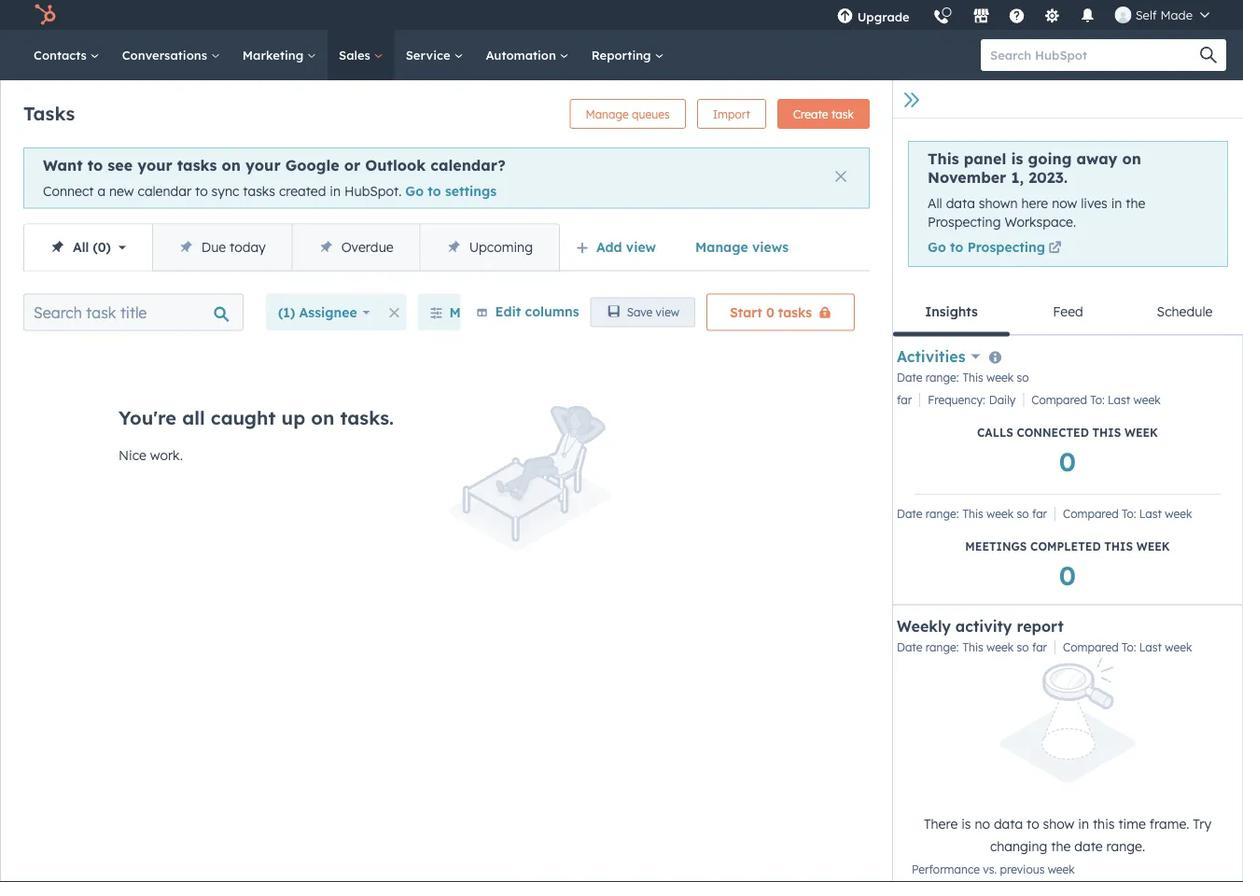 Task type: locate. For each thing, give the bounding box(es) containing it.
2 vertical spatial date
[[897, 640, 923, 654]]

1 vertical spatial go
[[928, 239, 947, 256]]

this week so far
[[897, 370, 1029, 407]]

calls connected this week element
[[897, 366, 1239, 486]]

2 range: from the top
[[926, 507, 959, 521]]

1 0 button from the top
[[1060, 443, 1077, 479]]

due
[[201, 239, 226, 255]]

0 horizontal spatial is
[[962, 816, 972, 832]]

view right 'add'
[[626, 239, 656, 255]]

0 vertical spatial view
[[626, 239, 656, 255]]

2 date from the top
[[897, 507, 923, 521]]

far
[[897, 393, 912, 407], [1033, 507, 1048, 521], [1033, 640, 1048, 654]]

in inside all data shown here now lives in the prospecting workspace.
[[1112, 195, 1123, 211]]

0 horizontal spatial the
[[1052, 838, 1071, 855]]

add view
[[597, 239, 656, 255]]

all left (
[[73, 239, 89, 255]]

0 vertical spatial date
[[897, 370, 923, 384]]

1 vertical spatial range:
[[926, 507, 959, 521]]

is left no
[[962, 816, 972, 832]]

1 your from the left
[[137, 156, 172, 175]]

on for tasks
[[222, 156, 241, 175]]

conversations link
[[111, 30, 231, 80]]

menu containing self made
[[826, 0, 1221, 37]]

menu
[[826, 0, 1221, 37]]

2 horizontal spatial in
[[1112, 195, 1123, 211]]

navigation
[[23, 224, 560, 271]]

all inside all data shown here now lives in the prospecting workspace.
[[928, 195, 943, 211]]

conversations
[[122, 47, 211, 63]]

due today link
[[152, 225, 292, 270]]

far down the report
[[1033, 640, 1048, 654]]

report
[[1017, 617, 1064, 636]]

0 button up the report
[[1060, 557, 1077, 593]]

compared down the report
[[1064, 640, 1119, 654]]

1 date from the top
[[897, 370, 923, 384]]

create task link
[[778, 99, 870, 129]]

this inside meetings completed this week element
[[963, 507, 984, 521]]

0 button inside meetings completed this week element
[[1060, 557, 1077, 593]]

search image
[[1201, 47, 1218, 63]]

0 vertical spatial far
[[897, 393, 912, 407]]

on
[[1123, 149, 1142, 168], [222, 156, 241, 175], [311, 406, 335, 429]]

0 vertical spatial is
[[1012, 149, 1024, 168]]

0 vertical spatial prospecting
[[928, 213, 1001, 230]]

1 horizontal spatial go
[[928, 239, 947, 256]]

time
[[1119, 816, 1146, 832]]

far down calls connected this week element
[[1033, 507, 1048, 521]]

there
[[924, 816, 958, 832]]

0 horizontal spatial manage
[[586, 107, 629, 121]]

compared down calls connected this week element
[[1064, 507, 1119, 521]]

sales
[[339, 47, 374, 63]]

all
[[928, 195, 943, 211], [73, 239, 89, 255]]

0 vertical spatial 0 button
[[1060, 443, 1077, 479]]

your up created
[[246, 156, 281, 175]]

calling icon image
[[933, 9, 950, 26]]

all ( 0 )
[[73, 239, 111, 255]]

1 vertical spatial far
[[1033, 507, 1048, 521]]

0 vertical spatial all
[[928, 195, 943, 211]]

0 vertical spatial last
[[1108, 393, 1131, 407]]

0 inside calls connected this week element
[[1060, 445, 1077, 477]]

activities
[[897, 347, 966, 366]]

compared right daily
[[1032, 393, 1088, 407]]

0 button up meetings completed this week element at the right bottom of the page
[[1060, 443, 1077, 479]]

tasks banner
[[23, 93, 870, 129]]

compared to: last week
[[1032, 393, 1161, 407], [1064, 507, 1193, 521], [1064, 640, 1193, 654]]

range: inside calls connected this week element
[[926, 370, 959, 384]]

view inside button
[[656, 305, 680, 319]]

1 vertical spatial compared
[[1064, 507, 1119, 521]]

1 vertical spatial so
[[1017, 507, 1029, 521]]

go up insights
[[928, 239, 947, 256]]

go down outlook
[[406, 183, 424, 199]]

date range: this week so far inside meetings completed this week element
[[897, 507, 1048, 521]]

performance
[[912, 863, 980, 877]]

go inside go to prospecting link
[[928, 239, 947, 256]]

range: inside meetings completed this week element
[[926, 507, 959, 521]]

data up the 'changing'
[[994, 816, 1023, 832]]

2 horizontal spatial tasks
[[779, 304, 812, 320]]

1 so from the top
[[1017, 370, 1029, 384]]

create
[[794, 107, 829, 121]]

1 horizontal spatial all
[[928, 195, 943, 211]]

2 vertical spatial to:
[[1122, 640, 1137, 654]]

1 vertical spatial data
[[994, 816, 1023, 832]]

manage left queues
[[586, 107, 629, 121]]

schedule link
[[1127, 289, 1244, 334]]

settings link
[[1033, 0, 1073, 30]]

in
[[330, 183, 341, 199], [1112, 195, 1123, 211], [1079, 816, 1090, 832]]

to left see
[[87, 156, 103, 175]]

0 vertical spatial data
[[946, 195, 976, 211]]

you're all caught up on tasks.
[[119, 406, 394, 429]]

1 horizontal spatial is
[[1012, 149, 1024, 168]]

settings image
[[1045, 8, 1061, 25]]

0 vertical spatial the
[[1126, 195, 1146, 211]]

more filters
[[450, 304, 524, 320]]

0 vertical spatial compared
[[1032, 393, 1088, 407]]

Search task title search field
[[23, 294, 244, 331]]

2 vertical spatial compared to: last week
[[1064, 640, 1193, 654]]

manage
[[586, 107, 629, 121], [696, 239, 749, 255]]

0 button for meetings completed this week element at the right bottom of the page
[[1060, 557, 1077, 593]]

2 0 button from the top
[[1060, 557, 1077, 593]]

link opens in a new window image
[[1049, 240, 1062, 258]]

insights
[[925, 303, 978, 320]]

date inside calls connected this week element
[[897, 370, 923, 384]]

is right panel
[[1012, 149, 1024, 168]]

to:
[[1091, 393, 1105, 407], [1122, 507, 1137, 521], [1122, 640, 1137, 654]]

1 vertical spatial manage
[[696, 239, 749, 255]]

in inside the want to see your tasks on your google or outlook calendar? connect a new calendar to sync tasks created in hubspot. go to settings
[[330, 183, 341, 199]]

0 vertical spatial to:
[[1091, 393, 1105, 407]]

tab list
[[894, 289, 1244, 336]]

more filters link
[[418, 294, 536, 331]]

manage queues link
[[570, 99, 686, 129]]

date inside meetings completed this week element
[[897, 507, 923, 521]]

1 vertical spatial date
[[897, 507, 923, 521]]

far inside this week so far
[[897, 393, 912, 407]]

data inside "there is no data to show in this time frame. try changing the date range."
[[994, 816, 1023, 832]]

workspace.
[[1005, 213, 1077, 230]]

view
[[626, 239, 656, 255], [656, 305, 680, 319]]

in inside "there is no data to show in this time frame. try changing the date range."
[[1079, 816, 1090, 832]]

schedule
[[1157, 303, 1213, 320]]

1 vertical spatial compared to: last week
[[1064, 507, 1193, 521]]

prospecting down workspace.
[[968, 239, 1046, 256]]

in right created
[[330, 183, 341, 199]]

service
[[406, 47, 454, 63]]

manage views
[[696, 239, 789, 255]]

0 right start
[[766, 304, 775, 320]]

link opens in a new window image
[[1049, 242, 1062, 256]]

far down date range:
[[897, 393, 912, 407]]

in for prospecting
[[1112, 195, 1123, 211]]

so inside meetings completed this week element
[[1017, 507, 1029, 521]]

frame.
[[1150, 816, 1190, 832]]

marketplaces button
[[962, 0, 1002, 30]]

1 vertical spatial 0 button
[[1060, 557, 1077, 593]]

last
[[1108, 393, 1131, 407], [1140, 507, 1162, 521], [1140, 640, 1162, 654]]

sync
[[212, 183, 239, 199]]

1 horizontal spatial tasks
[[243, 183, 275, 199]]

to
[[87, 156, 103, 175], [195, 183, 208, 199], [428, 183, 441, 199], [951, 239, 964, 256], [1027, 816, 1040, 832]]

1 vertical spatial prospecting
[[968, 239, 1046, 256]]

weekly
[[897, 617, 951, 636]]

to left the show
[[1027, 816, 1040, 832]]

want to see your tasks on your google or outlook calendar? connect a new calendar to sync tasks created in hubspot. go to settings
[[43, 156, 506, 199]]

0 inside meetings completed this week element
[[1060, 559, 1077, 591]]

the down the show
[[1052, 838, 1071, 855]]

1 vertical spatial to:
[[1122, 507, 1137, 521]]

go to settings link
[[406, 183, 497, 199]]

2 vertical spatial tasks
[[779, 304, 812, 320]]

in right lives
[[1112, 195, 1123, 211]]

0 horizontal spatial data
[[946, 195, 976, 211]]

this inside this week so far
[[963, 370, 984, 384]]

1 vertical spatial last
[[1140, 507, 1162, 521]]

2 vertical spatial range:
[[926, 640, 959, 654]]

go
[[406, 183, 424, 199], [928, 239, 947, 256]]

daily
[[989, 393, 1016, 407]]

0 vertical spatial compared to: last week
[[1032, 393, 1161, 407]]

0 button inside calls connected this week element
[[1060, 443, 1077, 479]]

week inside this week so far
[[987, 370, 1014, 384]]

1 vertical spatial tasks
[[243, 183, 275, 199]]

0 horizontal spatial on
[[222, 156, 241, 175]]

data inside all data shown here now lives in the prospecting workspace.
[[946, 195, 976, 211]]

view inside popup button
[[626, 239, 656, 255]]

tab list containing insights
[[894, 289, 1244, 336]]

0 horizontal spatial all
[[73, 239, 89, 255]]

new
[[109, 183, 134, 199]]

your up calendar
[[137, 156, 172, 175]]

0 up meetings completed this week element at the right bottom of the page
[[1060, 445, 1077, 477]]

marketing link
[[231, 30, 328, 80]]

view right save
[[656, 305, 680, 319]]

to: inside meetings completed this week element
[[1122, 507, 1137, 521]]

(1)
[[278, 304, 295, 320]]

prospecting
[[928, 213, 1001, 230], [968, 239, 1046, 256]]

tasks right start
[[779, 304, 812, 320]]

1,
[[1012, 168, 1024, 187]]

created
[[279, 183, 326, 199]]

on right up
[[311, 406, 335, 429]]

manage queues
[[586, 107, 670, 121]]

1 range: from the top
[[926, 370, 959, 384]]

0 horizontal spatial your
[[137, 156, 172, 175]]

3 so from the top
[[1017, 640, 1029, 654]]

0 vertical spatial range:
[[926, 370, 959, 384]]

1 date range: this week so far from the top
[[897, 507, 1048, 521]]

0 button for calls connected this week element
[[1060, 443, 1077, 479]]

1 vertical spatial all
[[73, 239, 89, 255]]

the right lives
[[1126, 195, 1146, 211]]

1 horizontal spatial data
[[994, 816, 1023, 832]]

calendar?
[[431, 156, 506, 175]]

1 vertical spatial view
[[656, 305, 680, 319]]

to: inside calls connected this week element
[[1091, 393, 1105, 407]]

manage inside tasks banner
[[586, 107, 629, 121]]

far inside meetings completed this week element
[[1033, 507, 1048, 521]]

there is no data to show in this time frame. try changing the date range.
[[924, 816, 1212, 855]]

notifications button
[[1073, 0, 1104, 30]]

prospecting inside all data shown here now lives in the prospecting workspace.
[[928, 213, 1001, 230]]

contacts link
[[22, 30, 111, 80]]

1 horizontal spatial in
[[1079, 816, 1090, 832]]

all down november at the right of page
[[928, 195, 943, 211]]

tasks up sync
[[177, 156, 217, 175]]

range:
[[926, 370, 959, 384], [926, 507, 959, 521], [926, 640, 959, 654]]

try
[[1194, 816, 1212, 832]]

on inside the want to see your tasks on your google or outlook calendar? connect a new calendar to sync tasks created in hubspot. go to settings
[[222, 156, 241, 175]]

on inside this panel is going away on november 1, 2023.
[[1123, 149, 1142, 168]]

0 horizontal spatial go
[[406, 183, 424, 199]]

1 horizontal spatial the
[[1126, 195, 1146, 211]]

connect
[[43, 183, 94, 199]]

add
[[597, 239, 622, 255]]

google
[[285, 156, 339, 175]]

1 vertical spatial is
[[962, 816, 972, 832]]

close image
[[836, 171, 847, 182]]

data down november at the right of page
[[946, 195, 976, 211]]

2 vertical spatial so
[[1017, 640, 1029, 654]]

2 so from the top
[[1017, 507, 1029, 521]]

is
[[1012, 149, 1024, 168], [962, 816, 972, 832]]

0
[[98, 239, 106, 255], [766, 304, 775, 320], [1060, 445, 1077, 477], [1060, 559, 1077, 591]]

0 vertical spatial tasks
[[177, 156, 217, 175]]

2 vertical spatial far
[[1033, 640, 1048, 654]]

0 vertical spatial go
[[406, 183, 424, 199]]

no
[[975, 816, 991, 832]]

1 horizontal spatial manage
[[696, 239, 749, 255]]

frequency:
[[928, 393, 986, 407]]

1 vertical spatial date range: this week so far
[[897, 640, 1048, 654]]

0 vertical spatial so
[[1017, 370, 1029, 384]]

2 horizontal spatial on
[[1123, 149, 1142, 168]]

tasks right sync
[[243, 183, 275, 199]]

prospecting up go to prospecting
[[928, 213, 1001, 230]]

0 vertical spatial date range: this week so far
[[897, 507, 1048, 521]]

0 up the report
[[1060, 559, 1077, 591]]

1 vertical spatial the
[[1052, 838, 1071, 855]]

last inside calls connected this week element
[[1108, 393, 1131, 407]]

on right the away
[[1123, 149, 1142, 168]]

in left this
[[1079, 816, 1090, 832]]

on up sync
[[222, 156, 241, 175]]

assignee
[[299, 304, 357, 320]]

manage left views
[[696, 239, 749, 255]]

date range: this week so far
[[897, 507, 1048, 521], [897, 640, 1048, 654]]

task
[[832, 107, 854, 121]]

marketplaces image
[[974, 8, 990, 25]]

0 vertical spatial manage
[[586, 107, 629, 121]]

navigation containing all
[[23, 224, 560, 271]]

0 horizontal spatial tasks
[[177, 156, 217, 175]]

3 range: from the top
[[926, 640, 959, 654]]

here
[[1022, 195, 1049, 211]]

compared
[[1032, 393, 1088, 407], [1064, 507, 1119, 521], [1064, 640, 1119, 654]]

0 horizontal spatial in
[[330, 183, 341, 199]]

tasks
[[177, 156, 217, 175], [243, 183, 275, 199], [779, 304, 812, 320]]

1 horizontal spatial your
[[246, 156, 281, 175]]



Task type: describe. For each thing, give the bounding box(es) containing it.
or
[[344, 156, 361, 175]]

marketing
[[243, 47, 307, 63]]

shown
[[979, 195, 1018, 211]]

all for all data shown here now lives in the prospecting workspace.
[[928, 195, 943, 211]]

import link
[[697, 99, 767, 129]]

0 down a
[[98, 239, 106, 255]]

activity
[[956, 617, 1013, 636]]

compared to: last week inside calls connected this week element
[[1032, 393, 1161, 407]]

changing
[[991, 838, 1048, 855]]

calling icon button
[[926, 2, 958, 29]]

show
[[1043, 816, 1075, 832]]

caught
[[211, 406, 276, 429]]

automation
[[486, 47, 560, 63]]

notifications image
[[1080, 8, 1097, 25]]

self made button
[[1104, 0, 1221, 30]]

save view button
[[591, 297, 696, 327]]

service link
[[395, 30, 475, 80]]

2 date range: this week so far from the top
[[897, 640, 1048, 654]]

all
[[182, 406, 205, 429]]

start 0 tasks button
[[707, 294, 855, 331]]

self
[[1136, 7, 1158, 22]]

now
[[1052, 195, 1078, 211]]

compared inside calls connected this week element
[[1032, 393, 1088, 407]]

the inside all data shown here now lives in the prospecting workspace.
[[1126, 195, 1146, 211]]

all data shown here now lives in the prospecting workspace.
[[928, 195, 1146, 230]]

go inside the want to see your tasks on your google or outlook calendar? connect a new calendar to sync tasks created in hubspot. go to settings
[[406, 183, 424, 199]]

work.
[[150, 447, 183, 463]]

ruby anderson image
[[1115, 7, 1132, 23]]

(1) assignee button
[[266, 294, 382, 331]]

outlook
[[365, 156, 426, 175]]

add view button
[[564, 228, 672, 266]]

columns
[[525, 303, 579, 319]]

more
[[450, 304, 482, 320]]

want to see your tasks on your google or outlook calendar? alert
[[23, 148, 870, 209]]

Search HubSpot search field
[[981, 39, 1210, 71]]

feed
[[1053, 303, 1084, 320]]

you're
[[119, 406, 176, 429]]

to left settings on the left top
[[428, 183, 441, 199]]

manage views link
[[684, 228, 801, 266]]

3 date from the top
[[897, 640, 923, 654]]

performance vs. previous week
[[912, 863, 1075, 877]]

november
[[928, 168, 1007, 187]]

2 vertical spatial last
[[1140, 640, 1162, 654]]

to up insights
[[951, 239, 964, 256]]

away
[[1077, 149, 1118, 168]]

help image
[[1009, 8, 1026, 25]]

help button
[[1002, 0, 1033, 30]]

previous
[[1001, 863, 1045, 877]]

nice
[[119, 447, 146, 463]]

sales link
[[328, 30, 395, 80]]

2 vertical spatial compared
[[1064, 640, 1119, 654]]

automation link
[[475, 30, 581, 80]]

hubspot.
[[344, 183, 402, 199]]

in for time
[[1079, 816, 1090, 832]]

tasks.
[[340, 406, 394, 429]]

is inside "there is no data to show in this time frame. try changing the date range."
[[962, 816, 972, 832]]

this panel is going away on november 1, 2023.
[[928, 149, 1142, 187]]

today
[[230, 239, 266, 255]]

meetings completed this week element
[[897, 502, 1239, 600]]

manage for manage views
[[696, 239, 749, 255]]

save view
[[627, 305, 680, 319]]

date
[[1075, 838, 1103, 855]]

view for add view
[[626, 239, 656, 255]]

views
[[753, 239, 789, 255]]

date range:
[[897, 370, 959, 384]]

create task
[[794, 107, 854, 121]]

upgrade
[[858, 9, 910, 24]]

to inside "there is no data to show in this time frame. try changing the date range."
[[1027, 816, 1040, 832]]

manage for manage queues
[[586, 107, 629, 121]]

a
[[98, 183, 106, 199]]

queues
[[632, 107, 670, 121]]

)
[[106, 239, 111, 255]]

tasks inside button
[[779, 304, 812, 320]]

(
[[93, 239, 98, 255]]

start 0 tasks
[[730, 304, 812, 320]]

upcoming
[[469, 239, 533, 255]]

nice work.
[[119, 447, 183, 463]]

edit columns
[[495, 303, 579, 319]]

made
[[1161, 7, 1193, 22]]

0 inside start 0 tasks button
[[766, 304, 775, 320]]

hubspot link
[[22, 4, 70, 26]]

on for away
[[1123, 149, 1142, 168]]

is inside this panel is going away on november 1, 2023.
[[1012, 149, 1024, 168]]

1 horizontal spatial on
[[311, 406, 335, 429]]

upcoming link
[[420, 225, 559, 270]]

view for save view
[[656, 305, 680, 319]]

so inside this week so far
[[1017, 370, 1029, 384]]

feed link
[[1010, 289, 1127, 334]]

self made
[[1136, 7, 1193, 22]]

want
[[43, 156, 83, 175]]

upgrade image
[[837, 8, 854, 25]]

compared to: last week inside meetings completed this week element
[[1064, 507, 1193, 521]]

hubspot image
[[34, 4, 56, 26]]

all for all ( 0 )
[[73, 239, 89, 255]]

to left sync
[[195, 183, 208, 199]]

this inside this panel is going away on november 1, 2023.
[[928, 149, 960, 168]]

compared inside meetings completed this week element
[[1064, 507, 1119, 521]]

up
[[282, 406, 305, 429]]

2 your from the left
[[246, 156, 281, 175]]

reporting link
[[581, 30, 675, 80]]

edit columns button
[[476, 300, 579, 324]]

weekly activity report
[[897, 617, 1064, 636]]

going
[[1028, 149, 1072, 168]]

go to prospecting link
[[928, 239, 1065, 258]]

the inside "there is no data to show in this time frame. try changing the date range."
[[1052, 838, 1071, 855]]

overdue
[[341, 239, 394, 255]]

reporting
[[592, 47, 655, 63]]

(1) assignee
[[278, 304, 357, 320]]

tasks
[[23, 101, 75, 125]]

last inside meetings completed this week element
[[1140, 507, 1162, 521]]



Task type: vqa. For each thing, say whether or not it's contained in the screenshot.
Chat display behavior
no



